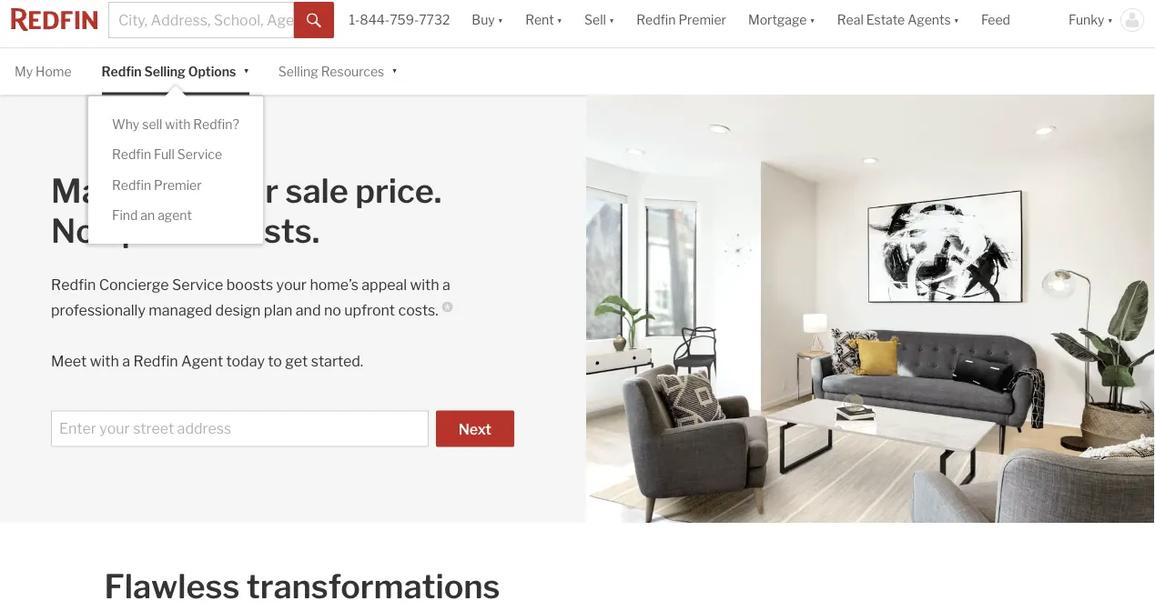 Task type: vqa. For each thing, say whether or not it's contained in the screenshot.
nail within the Beáut Nails & Spa Nail Salon • 0.3 miles
no



Task type: locate. For each thing, give the bounding box(es) containing it.
with inside redfin concierge service boosts your home's appeal with a professionally managed design plan and no upfront costs.
[[410, 277, 439, 294]]

mortgage ▾
[[748, 13, 815, 28]]

▾ inside the selling resources ▾
[[392, 63, 397, 78]]

redfin premier inside button
[[637, 13, 726, 28]]

redfin premier for redfin premier button
[[637, 13, 726, 28]]

redfin
[[637, 13, 676, 28], [102, 64, 142, 80], [112, 147, 151, 163], [112, 178, 151, 193], [51, 277, 96, 294], [133, 353, 178, 371]]

redfin up professionally
[[51, 277, 96, 294]]

0 vertical spatial premier
[[679, 13, 726, 28]]

▾ right mortgage
[[809, 13, 815, 28]]

your up plan
[[276, 277, 307, 294]]

1 vertical spatial service
[[172, 277, 223, 294]]

844-
[[360, 13, 390, 28]]

2 horizontal spatial with
[[410, 277, 439, 294]]

agents
[[908, 13, 951, 28]]

dialog
[[88, 86, 263, 244]]

a
[[442, 277, 450, 294], [122, 353, 130, 371]]

redfin premier link
[[112, 178, 202, 193]]

1 vertical spatial costs.
[[398, 302, 438, 320]]

feed button
[[970, 0, 1058, 48]]

meet
[[51, 353, 87, 371]]

service
[[177, 147, 222, 163], [172, 277, 223, 294]]

redfin premier
[[637, 13, 726, 28], [112, 178, 202, 193]]

redfin?
[[193, 117, 239, 132]]

0 horizontal spatial redfin premier
[[112, 178, 202, 193]]

options
[[188, 64, 236, 80]]

1 horizontal spatial a
[[442, 277, 450, 294]]

selling resources ▾
[[278, 63, 397, 80]]

0 vertical spatial upfront
[[102, 211, 219, 251]]

1 selling from the left
[[144, 64, 185, 80]]

0 vertical spatial a
[[442, 277, 450, 294]]

1 vertical spatial upfront
[[344, 302, 395, 320]]

redfin down why at the top left of the page
[[112, 147, 151, 163]]

▾ right options
[[243, 63, 249, 78]]

0 horizontal spatial costs.
[[226, 211, 320, 251]]

▾ right resources
[[392, 63, 397, 78]]

flawless transformations
[[104, 567, 500, 607]]

rent ▾ button
[[514, 0, 573, 48]]

next
[[459, 421, 491, 439]]

1-844-759-7732 link
[[349, 13, 450, 28]]

get
[[285, 353, 308, 371]]

redfin premier for redfin premier link
[[112, 178, 202, 193]]

sell
[[584, 13, 606, 28]]

full
[[154, 147, 175, 163]]

1 horizontal spatial costs.
[[398, 302, 438, 320]]

City, Address, School, Agent, ZIP search field
[[108, 2, 294, 39]]

service for full
[[177, 147, 222, 163]]

▾ right agents
[[953, 13, 959, 28]]

professionally
[[51, 302, 146, 320]]

0 vertical spatial your
[[208, 171, 279, 211]]

a up disclaimer image
[[442, 277, 450, 294]]

premier for redfin premier link
[[154, 178, 202, 193]]

service for concierge
[[172, 277, 223, 294]]

redfin up why at the top left of the page
[[102, 64, 142, 80]]

selling left options
[[144, 64, 185, 80]]

mortgage ▾ button
[[737, 0, 826, 48]]

upfront inside maximize your sale price. no upfront costs.
[[102, 211, 219, 251]]

1 vertical spatial a
[[122, 353, 130, 371]]

0 vertical spatial costs.
[[226, 211, 320, 251]]

1-
[[349, 13, 360, 28]]

service down redfin? on the top of the page
[[177, 147, 222, 163]]

▾ right buy
[[498, 13, 503, 28]]

with
[[165, 117, 191, 132], [410, 277, 439, 294], [90, 353, 119, 371]]

upfront
[[102, 211, 219, 251], [344, 302, 395, 320]]

redfin right sell ▾
[[637, 13, 676, 28]]

0 vertical spatial service
[[177, 147, 222, 163]]

premier up agent
[[154, 178, 202, 193]]

1 horizontal spatial redfin premier
[[637, 13, 726, 28]]

1 vertical spatial redfin premier
[[112, 178, 202, 193]]

service inside redfin concierge service boosts your home's appeal with a professionally managed design plan and no upfront costs.
[[172, 277, 223, 294]]

costs.
[[226, 211, 320, 251], [398, 302, 438, 320]]

sell ▾
[[584, 13, 615, 28]]

to
[[268, 353, 282, 371]]

costs. up boosts
[[226, 211, 320, 251]]

with right the sell
[[165, 117, 191, 132]]

redfin premier up find an agent link
[[112, 178, 202, 193]]

▾
[[498, 13, 503, 28], [557, 13, 563, 28], [609, 13, 615, 28], [809, 13, 815, 28], [953, 13, 959, 28], [1107, 13, 1113, 28], [243, 63, 249, 78], [392, 63, 397, 78]]

selling down submit search icon
[[278, 64, 318, 80]]

with right appeal
[[410, 277, 439, 294]]

premier inside button
[[679, 13, 726, 28]]

rent ▾ button
[[525, 0, 563, 48]]

boosts
[[226, 277, 273, 294]]

no
[[51, 211, 95, 251]]

funky
[[1069, 13, 1105, 28]]

find an agent
[[112, 208, 192, 224]]

with right meet
[[90, 353, 119, 371]]

sell
[[142, 117, 162, 132]]

no
[[324, 302, 341, 320]]

sale
[[285, 171, 348, 211]]

0 horizontal spatial with
[[90, 353, 119, 371]]

0 horizontal spatial premier
[[154, 178, 202, 193]]

costs. inside maximize your sale price. no upfront costs.
[[226, 211, 320, 251]]

agent
[[181, 353, 223, 371]]

costs. left disclaimer image
[[398, 302, 438, 320]]

maximize your sale price. no upfront costs.
[[51, 171, 442, 251]]

upfront inside redfin concierge service boosts your home's appeal with a professionally managed design plan and no upfront costs.
[[344, 302, 395, 320]]

redfin left agent
[[133, 353, 178, 371]]

1 vertical spatial your
[[276, 277, 307, 294]]

2 selling from the left
[[278, 64, 318, 80]]

0 horizontal spatial upfront
[[102, 211, 219, 251]]

concierge
[[99, 277, 169, 294]]

0 horizontal spatial selling
[[144, 64, 185, 80]]

real estate agents ▾ button
[[826, 0, 970, 48]]

1 horizontal spatial premier
[[679, 13, 726, 28]]

▾ right sell
[[609, 13, 615, 28]]

costs. inside redfin concierge service boosts your home's appeal with a professionally managed design plan and no upfront costs.
[[398, 302, 438, 320]]

0 horizontal spatial a
[[122, 353, 130, 371]]

1 vertical spatial with
[[410, 277, 439, 294]]

▾ inside redfin selling options ▾
[[243, 63, 249, 78]]

meet with a redfin agent today to get started.
[[51, 353, 363, 371]]

0 vertical spatial redfin premier
[[637, 13, 726, 28]]

started.
[[311, 353, 363, 371]]

next button
[[436, 411, 514, 448]]

service up managed
[[172, 277, 223, 294]]

redfin premier inside dialog
[[112, 178, 202, 193]]

redfin premier button
[[626, 0, 737, 48]]

premier
[[679, 13, 726, 28], [154, 178, 202, 193]]

buy ▾
[[472, 13, 503, 28]]

premier inside dialog
[[154, 178, 202, 193]]

Enter your street address search field
[[51, 411, 429, 448]]

your
[[208, 171, 279, 211], [276, 277, 307, 294]]

service inside dialog
[[177, 147, 222, 163]]

2 vertical spatial with
[[90, 353, 119, 371]]

1 horizontal spatial with
[[165, 117, 191, 132]]

rent
[[525, 13, 554, 28]]

a right meet
[[122, 353, 130, 371]]

0 vertical spatial with
[[165, 117, 191, 132]]

1 horizontal spatial upfront
[[344, 302, 395, 320]]

premier left mortgage
[[679, 13, 726, 28]]

1 horizontal spatial selling
[[278, 64, 318, 80]]

redfin premier right sell ▾
[[637, 13, 726, 28]]

price.
[[355, 171, 442, 211]]

home
[[36, 64, 72, 80]]

selling
[[144, 64, 185, 80], [278, 64, 318, 80]]

redfin up find
[[112, 178, 151, 193]]

your down redfin? on the top of the page
[[208, 171, 279, 211]]

▾ right funky
[[1107, 13, 1113, 28]]

1 vertical spatial premier
[[154, 178, 202, 193]]



Task type: describe. For each thing, give the bounding box(es) containing it.
selling inside the selling resources ▾
[[278, 64, 318, 80]]

managed
[[149, 302, 212, 320]]

buy
[[472, 13, 495, 28]]

premier for redfin premier button
[[679, 13, 726, 28]]

redfin inside redfin premier button
[[637, 13, 676, 28]]

mortgage ▾ button
[[748, 0, 815, 48]]

plan
[[264, 302, 293, 320]]

resources
[[321, 64, 384, 80]]

759-
[[390, 13, 419, 28]]

redfin concierge service boosts your home's appeal with a professionally managed design plan and no upfront costs.
[[51, 277, 450, 320]]

your inside redfin concierge service boosts your home's appeal with a professionally managed design plan and no upfront costs.
[[276, 277, 307, 294]]

redfin inside redfin concierge service boosts your home's appeal with a professionally managed design plan and no upfront costs.
[[51, 277, 96, 294]]

transformations
[[246, 567, 500, 607]]

an
[[140, 208, 155, 224]]

redfin selling options ▾
[[102, 63, 249, 80]]

rent ▾
[[525, 13, 563, 28]]

submit search image
[[307, 14, 321, 28]]

why sell with redfin?
[[112, 117, 239, 132]]

disclaimer image
[[442, 302, 453, 313]]

redfin full service link
[[112, 147, 222, 163]]

buy ▾ button
[[461, 0, 514, 48]]

estate
[[866, 13, 905, 28]]

why
[[112, 117, 139, 132]]

sell ▾ button
[[584, 0, 615, 48]]

why sell with redfin? link
[[112, 117, 239, 132]]

selling inside redfin selling options ▾
[[144, 64, 185, 80]]

redfin selling options link
[[102, 49, 236, 95]]

real
[[837, 13, 864, 28]]

today
[[226, 353, 265, 371]]

and
[[296, 302, 321, 320]]

selling resources link
[[278, 49, 384, 95]]

my home
[[15, 64, 72, 80]]

my
[[15, 64, 33, 80]]

mortgage
[[748, 13, 807, 28]]

find
[[112, 208, 138, 224]]

redfin full service
[[112, 147, 222, 163]]

agent
[[158, 208, 192, 224]]

my home link
[[15, 49, 72, 95]]

a inside redfin concierge service boosts your home's appeal with a professionally managed design plan and no upfront costs.
[[442, 277, 450, 294]]

flawless
[[104, 567, 240, 607]]

redfin inside redfin selling options ▾
[[102, 64, 142, 80]]

1-844-759-7732
[[349, 13, 450, 28]]

real estate agents ▾ link
[[837, 0, 959, 48]]

your inside maximize your sale price. no upfront costs.
[[208, 171, 279, 211]]

appeal
[[362, 277, 407, 294]]

maximize
[[51, 171, 201, 211]]

▾ right rent
[[557, 13, 563, 28]]

sell ▾ button
[[573, 0, 626, 48]]

dialog containing why sell with redfin?
[[88, 86, 263, 244]]

feed
[[981, 13, 1010, 28]]

home's
[[310, 277, 359, 294]]

real estate agents ▾
[[837, 13, 959, 28]]

with inside dialog
[[165, 117, 191, 132]]

find an agent link
[[112, 208, 192, 224]]

design
[[215, 302, 261, 320]]

funky ▾
[[1069, 13, 1113, 28]]

buy ▾ button
[[472, 0, 503, 48]]

7732
[[419, 13, 450, 28]]



